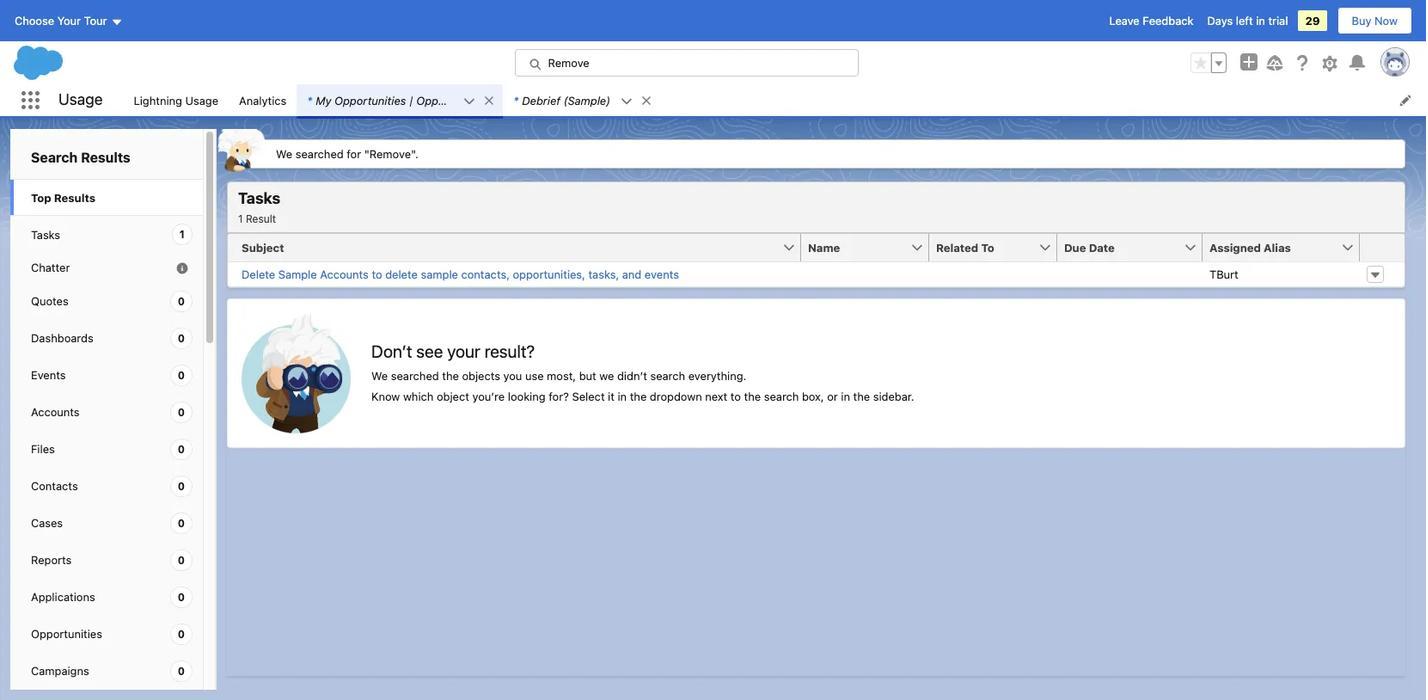 Task type: vqa. For each thing, say whether or not it's contained in the screenshot.
Delete button
no



Task type: locate. For each thing, give the bounding box(es) containing it.
8 0 from the top
[[178, 554, 185, 566]]

grid containing subject
[[228, 234, 1405, 287]]

remove
[[548, 56, 590, 70], [370, 147, 411, 161]]

the
[[442, 369, 459, 383], [630, 390, 647, 403], [744, 390, 761, 403], [854, 390, 871, 403]]

results right top
[[54, 191, 95, 204]]

to inside don't see your result? we searched the objects you use most, but we didn't search everything. know which object you're looking for? select it in the dropdown next to the search box, or in the sidebar.
[[731, 390, 741, 403]]

quotes
[[31, 294, 69, 308]]

1 left result
[[238, 212, 243, 225]]

11 0 from the top
[[178, 664, 185, 677]]

opportunities
[[335, 93, 406, 107], [416, 93, 488, 107], [31, 627, 102, 641]]

1 horizontal spatial text default image
[[641, 94, 653, 106]]

* for * debrief (sample)
[[514, 93, 519, 107]]

don't see your result? we searched the objects you use most, but we didn't search everything. know which object you're looking for? select it in the dropdown next to the search box, or in the sidebar.
[[372, 342, 915, 403]]

2 * from the left
[[514, 93, 519, 107]]

0 for dashboards
[[178, 332, 185, 345]]

next
[[706, 390, 728, 403]]

1 vertical spatial searched
[[391, 369, 439, 383]]

results for search results
[[81, 150, 131, 165]]

0 horizontal spatial searched
[[296, 147, 344, 161]]

accounts
[[320, 267, 369, 281], [31, 405, 80, 419]]

7 0 from the top
[[178, 517, 185, 529]]

delete sample accounts to delete sample contacts, opportunities, tasks, and events
[[242, 267, 679, 281]]

1 vertical spatial 1
[[180, 228, 185, 241]]

1 horizontal spatial to
[[731, 390, 741, 403]]

0
[[178, 295, 185, 308], [178, 332, 185, 345], [178, 369, 185, 382], [178, 406, 185, 419], [178, 443, 185, 455], [178, 480, 185, 492], [178, 517, 185, 529], [178, 554, 185, 566], [178, 591, 185, 603], [178, 628, 185, 640], [178, 664, 185, 677]]

to right next
[[731, 390, 741, 403]]

10 0 from the top
[[178, 628, 185, 640]]

text default image right |
[[464, 95, 476, 107]]

action element
[[1361, 234, 1405, 262]]

accounts right sample
[[320, 267, 369, 281]]

1 horizontal spatial tasks
[[238, 189, 281, 207]]

1 horizontal spatial we
[[372, 369, 388, 383]]

5 0 from the top
[[178, 443, 185, 455]]

list item
[[297, 84, 503, 116], [503, 84, 661, 116]]

1 0 from the top
[[178, 295, 185, 308]]

analytics
[[239, 93, 287, 107]]

which
[[403, 390, 434, 403]]

0 vertical spatial to
[[372, 267, 382, 281]]

searched left for
[[296, 147, 344, 161]]

box,
[[802, 390, 825, 403]]

*
[[307, 93, 312, 107], [514, 93, 519, 107]]

0 horizontal spatial accounts
[[31, 405, 80, 419]]

0 vertical spatial tasks
[[238, 189, 281, 207]]

opportunities,
[[513, 267, 586, 281]]

2 horizontal spatial opportunities
[[416, 93, 488, 107]]

to left the delete
[[372, 267, 382, 281]]

accounts down events
[[31, 405, 80, 419]]

0 vertical spatial search
[[651, 369, 686, 383]]

* left debrief
[[514, 93, 519, 107]]

usage right lightning
[[185, 93, 219, 107]]

1 vertical spatial results
[[54, 191, 95, 204]]

in right or
[[841, 390, 851, 403]]

0 vertical spatial remove
[[548, 56, 590, 70]]

opportunities right |
[[416, 93, 488, 107]]

cell down name button
[[802, 262, 930, 286]]

search
[[651, 369, 686, 383], [764, 390, 799, 403]]

0 horizontal spatial to
[[372, 267, 382, 281]]

we up tasks link
[[276, 147, 293, 161]]

remove inside 'button'
[[548, 56, 590, 70]]

we
[[276, 147, 293, 161], [372, 369, 388, 383]]

select
[[572, 390, 605, 403]]

subject
[[242, 240, 284, 254]]

in right the it
[[618, 390, 627, 403]]

1 horizontal spatial accounts
[[320, 267, 369, 281]]

1 horizontal spatial 1
[[238, 212, 243, 225]]

0 horizontal spatial remove
[[370, 147, 411, 161]]

6 0 from the top
[[178, 480, 185, 492]]

leave feedback
[[1110, 14, 1194, 28]]

1 vertical spatial tasks
[[31, 227, 60, 241]]

cell down to
[[930, 262, 1058, 286]]

leave
[[1110, 14, 1140, 28]]

in
[[1257, 14, 1266, 28], [618, 390, 627, 403], [841, 390, 851, 403]]

0 horizontal spatial *
[[307, 93, 312, 107]]

tasks link
[[238, 189, 281, 209]]

2 0 from the top
[[178, 332, 185, 345]]

group
[[1191, 52, 1227, 73]]

0 horizontal spatial text default image
[[464, 95, 476, 107]]

0 for quotes
[[178, 295, 185, 308]]

* my opportunities | opportunities
[[307, 93, 488, 107]]

your
[[57, 14, 81, 28]]

in right left
[[1257, 14, 1266, 28]]

0 horizontal spatial in
[[618, 390, 627, 403]]

didn't
[[618, 369, 648, 383]]

chatter
[[31, 261, 70, 275]]

assigned
[[1210, 240, 1262, 254]]

tasks,
[[589, 267, 619, 281]]

1 vertical spatial we
[[372, 369, 388, 383]]

the right or
[[854, 390, 871, 403]]

results for top results
[[54, 191, 95, 204]]

text default image left debrief
[[484, 94, 496, 106]]

sample
[[421, 267, 458, 281]]

for?
[[549, 390, 569, 403]]

due date
[[1065, 240, 1115, 254]]

0 for cases
[[178, 517, 185, 529]]

reports
[[31, 553, 72, 567]]

0 horizontal spatial search
[[651, 369, 686, 383]]

results
[[81, 150, 131, 165], [54, 191, 95, 204]]

0 horizontal spatial tasks
[[31, 227, 60, 241]]

tasks
[[238, 189, 281, 207], [31, 227, 60, 241]]

1 horizontal spatial remove
[[548, 56, 590, 70]]

top
[[31, 191, 51, 204]]

0 horizontal spatial text default image
[[484, 94, 496, 106]]

1 horizontal spatial *
[[514, 93, 519, 107]]

1 list item from the left
[[297, 84, 503, 116]]

opportunities down applications
[[31, 627, 102, 641]]

subject element
[[228, 234, 812, 262]]

list
[[123, 84, 1427, 116]]

".
[[411, 147, 419, 161]]

grid
[[228, 234, 1405, 287]]

1 vertical spatial to
[[731, 390, 741, 403]]

buy
[[1353, 14, 1372, 28]]

search left box,
[[764, 390, 799, 403]]

1 vertical spatial remove
[[370, 147, 411, 161]]

due date element
[[1058, 234, 1214, 262]]

delete
[[242, 267, 275, 281]]

tasks up chatter
[[31, 227, 60, 241]]

usage up search results
[[58, 91, 103, 109]]

text default image
[[641, 94, 653, 106], [464, 95, 476, 107]]

list containing lightning usage
[[123, 84, 1427, 116]]

0 for accounts
[[178, 406, 185, 419]]

see
[[416, 342, 443, 361]]

9 0 from the top
[[178, 591, 185, 603]]

1 horizontal spatial usage
[[185, 93, 219, 107]]

we
[[600, 369, 614, 383]]

result?
[[485, 342, 535, 361]]

* left the my
[[307, 93, 312, 107]]

we up know
[[372, 369, 388, 383]]

date
[[1090, 240, 1115, 254]]

0 vertical spatial 1
[[238, 212, 243, 225]]

but
[[579, 369, 597, 383]]

assigned alias button
[[1203, 234, 1342, 261]]

3 0 from the top
[[178, 369, 185, 382]]

searched
[[296, 147, 344, 161], [391, 369, 439, 383]]

results up top results link
[[81, 150, 131, 165]]

1 vertical spatial accounts
[[31, 405, 80, 419]]

result
[[246, 212, 276, 225]]

left
[[1237, 14, 1254, 28]]

events
[[31, 368, 66, 382]]

* debrief (sample)
[[514, 93, 611, 107]]

0 vertical spatial results
[[81, 150, 131, 165]]

search up dropdown
[[651, 369, 686, 383]]

object
[[437, 390, 470, 403]]

the right next
[[744, 390, 761, 403]]

0 for campaigns
[[178, 664, 185, 677]]

now
[[1375, 14, 1399, 28]]

text default image down remove 'button'
[[641, 94, 653, 106]]

remove up * debrief (sample)
[[548, 56, 590, 70]]

0 vertical spatial accounts
[[320, 267, 369, 281]]

cell
[[802, 262, 930, 286], [930, 262, 1058, 286]]

1
[[238, 212, 243, 225], [180, 228, 185, 241]]

and
[[623, 267, 642, 281]]

0 vertical spatial searched
[[296, 147, 344, 161]]

1 vertical spatial search
[[764, 390, 799, 403]]

1 * from the left
[[307, 93, 312, 107]]

tasks up result
[[238, 189, 281, 207]]

0 horizontal spatial usage
[[58, 91, 103, 109]]

|
[[409, 93, 413, 107]]

1 left subject
[[180, 228, 185, 241]]

text default image right (sample)
[[621, 95, 633, 107]]

text default image
[[484, 94, 496, 106], [621, 95, 633, 107]]

related to element
[[930, 234, 1068, 262]]

searched up which in the bottom of the page
[[391, 369, 439, 383]]

subject button
[[228, 234, 783, 261]]

name element
[[802, 234, 940, 262]]

your
[[447, 342, 481, 361]]

4 0 from the top
[[178, 406, 185, 419]]

0 vertical spatial we
[[276, 147, 293, 161]]

remove right for
[[370, 147, 411, 161]]

buy now button
[[1338, 7, 1413, 34]]

to
[[982, 240, 995, 254]]

opportunities left |
[[335, 93, 406, 107]]

everything.
[[689, 369, 747, 383]]

tasks for tasks
[[31, 227, 60, 241]]

usage
[[58, 91, 103, 109], [185, 93, 219, 107]]

1 horizontal spatial searched
[[391, 369, 439, 383]]



Task type: describe. For each thing, give the bounding box(es) containing it.
0 horizontal spatial we
[[276, 147, 293, 161]]

29
[[1306, 14, 1321, 28]]

choose your tour button
[[14, 7, 123, 34]]

applications
[[31, 590, 95, 604]]

assigned alias
[[1210, 240, 1292, 254]]

0 horizontal spatial 1
[[180, 228, 185, 241]]

0 for reports
[[178, 554, 185, 566]]

we searched for " remove ".
[[276, 147, 419, 161]]

top results
[[31, 191, 95, 204]]

due date button
[[1058, 234, 1184, 261]]

tburt
[[1210, 267, 1239, 281]]

delete
[[385, 267, 418, 281]]

assigned alias element
[[1203, 234, 1371, 262]]

analytics link
[[229, 84, 297, 116]]

0 for applications
[[178, 591, 185, 603]]

choose
[[15, 14, 54, 28]]

2 horizontal spatial in
[[1257, 14, 1266, 28]]

related to
[[937, 240, 995, 254]]

1 inside tasks 1 result
[[238, 212, 243, 225]]

leave feedback link
[[1110, 14, 1194, 28]]

1 horizontal spatial search
[[764, 390, 799, 403]]

tasks for tasks 1 result
[[238, 189, 281, 207]]

0 horizontal spatial opportunities
[[31, 627, 102, 641]]

usage inside list
[[185, 93, 219, 107]]

sample
[[278, 267, 317, 281]]

most,
[[547, 369, 576, 383]]

action image
[[1361, 234, 1405, 261]]

name
[[808, 240, 841, 254]]

the up object
[[442, 369, 459, 383]]

debrief
[[522, 93, 561, 107]]

1 horizontal spatial text default image
[[621, 95, 633, 107]]

don't
[[372, 342, 412, 361]]

events
[[645, 267, 679, 281]]

2 cell from the left
[[930, 262, 1058, 286]]

trial
[[1269, 14, 1289, 28]]

tasks 1 result
[[238, 189, 281, 225]]

delete sample accounts to delete sample contacts, opportunities, tasks, and events link
[[242, 267, 679, 281]]

due
[[1065, 240, 1087, 254]]

you
[[504, 369, 522, 383]]

(sample)
[[564, 93, 611, 107]]

lightning usage
[[134, 93, 219, 107]]

accounts inside grid
[[320, 267, 369, 281]]

searched inside don't see your result? we searched the objects you use most, but we didn't search everything. know which object you're looking for? select it in the dropdown next to the search box, or in the sidebar.
[[391, 369, 439, 383]]

sidebar.
[[874, 390, 915, 403]]

tour
[[84, 14, 107, 28]]

cases
[[31, 516, 63, 530]]

days left in trial
[[1208, 14, 1289, 28]]

the down didn't
[[630, 390, 647, 403]]

my
[[316, 93, 332, 107]]

alias
[[1264, 240, 1292, 254]]

use
[[526, 369, 544, 383]]

chatter link
[[10, 253, 203, 283]]

related to button
[[930, 234, 1039, 261]]

0 for events
[[178, 369, 185, 382]]

dashboards
[[31, 331, 93, 345]]

choose your tour
[[15, 14, 107, 28]]

lightning
[[134, 93, 182, 107]]

days
[[1208, 14, 1234, 28]]

* for * my opportunities | opportunities
[[307, 93, 312, 107]]

looking
[[508, 390, 546, 403]]

search
[[31, 150, 78, 165]]

0 for opportunities
[[178, 628, 185, 640]]

search results
[[31, 150, 131, 165]]

1 horizontal spatial opportunities
[[335, 93, 406, 107]]

or
[[828, 390, 838, 403]]

top results link
[[10, 179, 203, 216]]

2 list item from the left
[[503, 84, 661, 116]]

files
[[31, 442, 55, 456]]

0 for files
[[178, 443, 185, 455]]

related
[[937, 240, 979, 254]]

"
[[364, 147, 370, 161]]

buy now
[[1353, 14, 1399, 28]]

we inside don't see your result? we searched the objects you use most, but we didn't search everything. know which object you're looking for? select it in the dropdown next to the search box, or in the sidebar.
[[372, 369, 388, 383]]

1 horizontal spatial in
[[841, 390, 851, 403]]

0 for contacts
[[178, 480, 185, 492]]

lightning usage link
[[123, 84, 229, 116]]

remove button
[[515, 49, 859, 77]]

campaigns
[[31, 664, 89, 678]]

contacts
[[31, 479, 78, 493]]

contacts,
[[461, 267, 510, 281]]

1 cell from the left
[[802, 262, 930, 286]]

name button
[[802, 234, 911, 261]]

dropdown
[[650, 390, 702, 403]]

you're
[[473, 390, 505, 403]]

objects
[[462, 369, 501, 383]]

it
[[608, 390, 615, 403]]

know
[[372, 390, 400, 403]]

for
[[347, 147, 361, 161]]

feedback
[[1143, 14, 1194, 28]]



